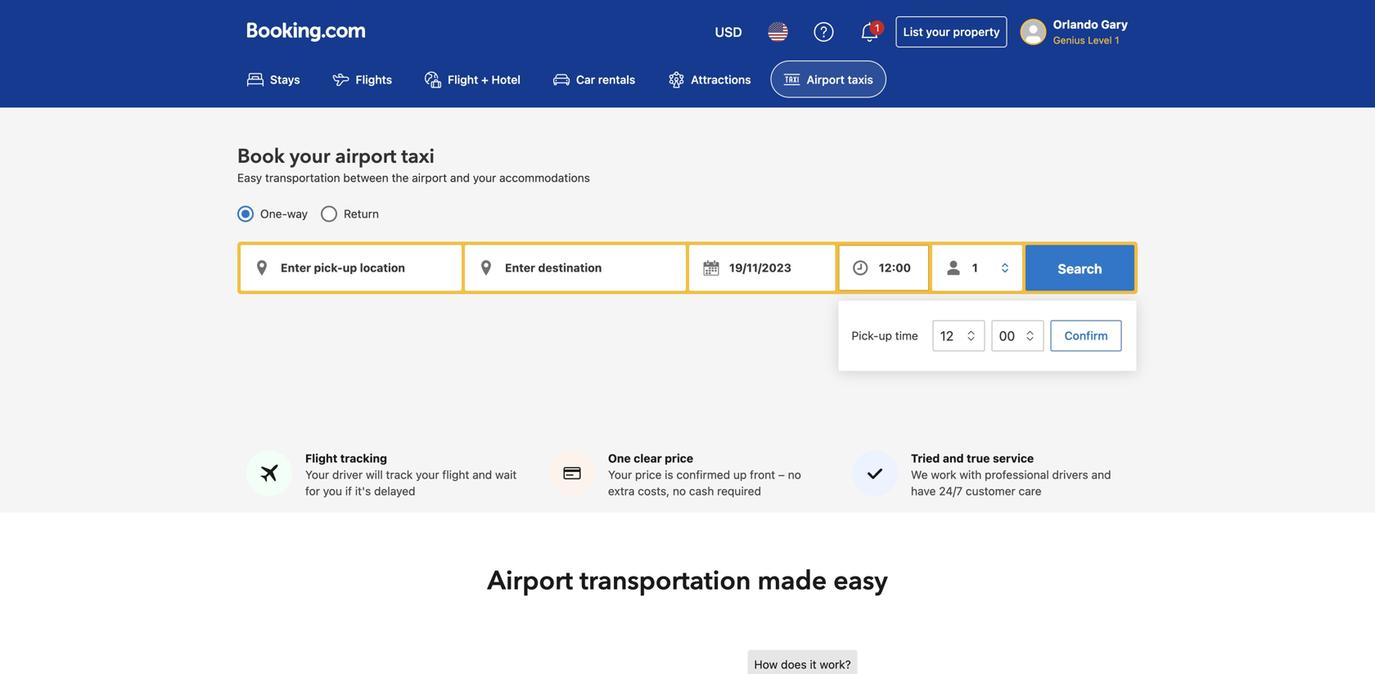 Task type: vqa. For each thing, say whether or not it's contained in the screenshot.
The Care
yes



Task type: describe. For each thing, give the bounding box(es) containing it.
–
[[779, 468, 785, 482]]

clear
[[634, 452, 662, 465]]

car
[[576, 73, 595, 86]]

usd
[[715, 24, 742, 40]]

car rentals
[[576, 73, 636, 86]]

airport for airport taxis
[[807, 73, 845, 86]]

flight + hotel
[[448, 73, 521, 86]]

and inside flight tracking your driver will track your flight and wait for you if it's delayed
[[473, 468, 492, 482]]

booking airport taxi image
[[748, 651, 1092, 675]]

and up work
[[943, 452, 964, 465]]

hotel
[[492, 73, 521, 86]]

+
[[481, 73, 489, 86]]

track
[[386, 468, 413, 482]]

accommodations
[[500, 171, 590, 184]]

it
[[810, 658, 817, 672]]

search button
[[1026, 245, 1135, 291]]

stays
[[270, 73, 300, 86]]

car rentals link
[[540, 61, 649, 98]]

0 horizontal spatial no
[[673, 485, 686, 498]]

level
[[1088, 34, 1112, 46]]

for
[[305, 485, 320, 498]]

will
[[366, 468, 383, 482]]

front
[[750, 468, 776, 482]]

your inside list your property link
[[926, 25, 950, 38]]

tracking
[[340, 452, 387, 465]]

way
[[287, 207, 308, 221]]

have
[[911, 485, 936, 498]]

driver
[[332, 468, 363, 482]]

return
[[344, 207, 379, 221]]

transportation inside "book your airport taxi easy transportation between the airport and your accommodations"
[[265, 171, 340, 184]]

stays link
[[234, 61, 313, 98]]

your inside flight tracking your driver will track your flight and wait for you if it's delayed
[[305, 468, 329, 482]]

work?
[[820, 658, 851, 672]]

your inside flight tracking your driver will track your flight and wait for you if it's delayed
[[416, 468, 439, 482]]

delayed
[[374, 485, 416, 498]]

care
[[1019, 485, 1042, 498]]

tried
[[911, 452, 940, 465]]

flight
[[442, 468, 469, 482]]

confirm
[[1065, 329, 1109, 343]]

search
[[1058, 261, 1103, 277]]

costs,
[[638, 485, 670, 498]]

1 vertical spatial price
[[635, 468, 662, 482]]

list your property link
[[896, 16, 1008, 47]]

true
[[967, 452, 990, 465]]

flights link
[[320, 61, 405, 98]]

0 vertical spatial no
[[788, 468, 801, 482]]

does
[[781, 658, 807, 672]]

the
[[392, 171, 409, 184]]

flight + hotel link
[[412, 61, 534, 98]]

book
[[237, 143, 285, 170]]

taxis
[[848, 73, 874, 86]]

gary
[[1101, 18, 1128, 31]]

required
[[717, 485, 761, 498]]

drivers
[[1053, 468, 1089, 482]]

how
[[755, 658, 778, 672]]

confirmed
[[677, 468, 731, 482]]

book your airport taxi easy transportation between the airport and your accommodations
[[237, 143, 590, 184]]

wait
[[495, 468, 517, 482]]

airport transportation made easy
[[488, 564, 888, 599]]

one clear price your price is confirmed up front – no extra costs, no cash required
[[608, 452, 801, 498]]

made
[[758, 564, 827, 599]]

0 vertical spatial price
[[665, 452, 694, 465]]



Task type: locate. For each thing, give the bounding box(es) containing it.
one-
[[260, 207, 287, 221]]

1 inside orlando gary genius level 1
[[1115, 34, 1120, 46]]

no
[[788, 468, 801, 482], [673, 485, 686, 498]]

and right drivers
[[1092, 468, 1112, 482]]

tried and true service we work with professional drivers and have 24/7 customer care
[[911, 452, 1112, 498]]

1 button
[[851, 12, 890, 52]]

usd button
[[705, 12, 752, 52]]

between
[[343, 171, 389, 184]]

1 vertical spatial no
[[673, 485, 686, 498]]

price up is on the bottom left
[[665, 452, 694, 465]]

1 horizontal spatial no
[[788, 468, 801, 482]]

airport
[[807, 73, 845, 86], [488, 564, 573, 599]]

1 your from the left
[[305, 468, 329, 482]]

cash
[[689, 485, 714, 498]]

easy
[[834, 564, 888, 599]]

we
[[911, 468, 928, 482]]

1 down "gary"
[[1115, 34, 1120, 46]]

airport
[[335, 143, 397, 170], [412, 171, 447, 184]]

0 horizontal spatial airport
[[488, 564, 573, 599]]

no down is on the bottom left
[[673, 485, 686, 498]]

airport taxis link
[[771, 61, 887, 98]]

0 horizontal spatial airport
[[335, 143, 397, 170]]

flight inside flight + hotel link
[[448, 73, 478, 86]]

1 inside 1 button
[[875, 22, 880, 34]]

0 vertical spatial up
[[879, 329, 893, 343]]

airport taxis
[[807, 73, 874, 86]]

your left the accommodations
[[473, 171, 496, 184]]

flight for flight + hotel
[[448, 73, 478, 86]]

rentals
[[598, 73, 636, 86]]

genius
[[1054, 34, 1086, 46]]

booking.com online hotel reservations image
[[247, 22, 365, 42]]

easy
[[237, 171, 262, 184]]

airport up between at left top
[[335, 143, 397, 170]]

up
[[879, 329, 893, 343], [734, 468, 747, 482]]

attractions link
[[655, 61, 764, 98]]

19/11/2023 button
[[689, 245, 836, 291]]

0 vertical spatial transportation
[[265, 171, 340, 184]]

1
[[875, 22, 880, 34], [1115, 34, 1120, 46]]

Enter pick-up location text field
[[241, 245, 462, 291]]

flight left +
[[448, 73, 478, 86]]

your right list
[[926, 25, 950, 38]]

is
[[665, 468, 674, 482]]

it's
[[355, 485, 371, 498]]

flights
[[356, 73, 392, 86]]

flight
[[448, 73, 478, 86], [305, 452, 338, 465]]

0 vertical spatial flight
[[448, 73, 478, 86]]

1 vertical spatial airport
[[412, 171, 447, 184]]

1 horizontal spatial flight
[[448, 73, 478, 86]]

airport for airport transportation made easy
[[488, 564, 573, 599]]

1 vertical spatial flight
[[305, 452, 338, 465]]

0 horizontal spatial 1
[[875, 22, 880, 34]]

one
[[608, 452, 631, 465]]

12:00 button
[[839, 245, 929, 291]]

0 vertical spatial airport
[[807, 73, 845, 86]]

you
[[323, 485, 342, 498]]

1 horizontal spatial airport
[[807, 73, 845, 86]]

1 horizontal spatial airport
[[412, 171, 447, 184]]

0 horizontal spatial flight
[[305, 452, 338, 465]]

up up required
[[734, 468, 747, 482]]

and inside "book your airport taxi easy transportation between the airport and your accommodations"
[[450, 171, 470, 184]]

your inside one clear price your price is confirmed up front – no extra costs, no cash required
[[608, 468, 632, 482]]

with
[[960, 468, 982, 482]]

your up the for
[[305, 468, 329, 482]]

orlando
[[1054, 18, 1099, 31]]

0 horizontal spatial your
[[305, 468, 329, 482]]

1 vertical spatial transportation
[[580, 564, 751, 599]]

flight tracking your driver will track your flight and wait for you if it's delayed
[[305, 452, 517, 498]]

up left time
[[879, 329, 893, 343]]

up inside one clear price your price is confirmed up front – no extra costs, no cash required
[[734, 468, 747, 482]]

extra
[[608, 485, 635, 498]]

flight up driver
[[305, 452, 338, 465]]

time
[[896, 329, 919, 343]]

one-way
[[260, 207, 308, 221]]

0 vertical spatial airport
[[335, 143, 397, 170]]

confirm button
[[1051, 320, 1123, 352]]

flight inside flight tracking your driver will track your flight and wait for you if it's delayed
[[305, 452, 338, 465]]

how does it work?
[[755, 658, 851, 672]]

and left wait
[[473, 468, 492, 482]]

Enter destination text field
[[465, 245, 686, 291]]

professional
[[985, 468, 1049, 482]]

pick-up time
[[852, 329, 919, 343]]

and right the
[[450, 171, 470, 184]]

flight for flight tracking your driver will track your flight and wait for you if it's delayed
[[305, 452, 338, 465]]

property
[[953, 25, 1000, 38]]

1 horizontal spatial 1
[[1115, 34, 1120, 46]]

1 horizontal spatial transportation
[[580, 564, 751, 599]]

your
[[926, 25, 950, 38], [290, 143, 330, 170], [473, 171, 496, 184], [416, 468, 439, 482]]

1 vertical spatial airport
[[488, 564, 573, 599]]

your down one
[[608, 468, 632, 482]]

work
[[931, 468, 957, 482]]

1 vertical spatial 1
[[1115, 34, 1120, 46]]

0 vertical spatial 1
[[875, 22, 880, 34]]

service
[[993, 452, 1034, 465]]

price
[[665, 452, 694, 465], [635, 468, 662, 482]]

0 horizontal spatial transportation
[[265, 171, 340, 184]]

airport down taxi
[[412, 171, 447, 184]]

2 your from the left
[[608, 468, 632, 482]]

24/7
[[939, 485, 963, 498]]

your right track
[[416, 468, 439, 482]]

1 horizontal spatial price
[[665, 452, 694, 465]]

1 horizontal spatial up
[[879, 329, 893, 343]]

orlando gary genius level 1
[[1054, 18, 1128, 46]]

no right –
[[788, 468, 801, 482]]

your
[[305, 468, 329, 482], [608, 468, 632, 482]]

if
[[345, 485, 352, 498]]

0 horizontal spatial up
[[734, 468, 747, 482]]

customer
[[966, 485, 1016, 498]]

12:00
[[879, 261, 911, 275]]

1 vertical spatial up
[[734, 468, 747, 482]]

and
[[450, 171, 470, 184], [943, 452, 964, 465], [473, 468, 492, 482], [1092, 468, 1112, 482]]

1 horizontal spatial your
[[608, 468, 632, 482]]

0 horizontal spatial price
[[635, 468, 662, 482]]

your right book
[[290, 143, 330, 170]]

pick-
[[852, 329, 879, 343]]

attractions
[[691, 73, 751, 86]]

price down clear
[[635, 468, 662, 482]]

list
[[904, 25, 923, 38]]

19/11/2023
[[730, 261, 792, 275]]

taxi
[[401, 143, 435, 170]]

1 left list
[[875, 22, 880, 34]]

list your property
[[904, 25, 1000, 38]]



